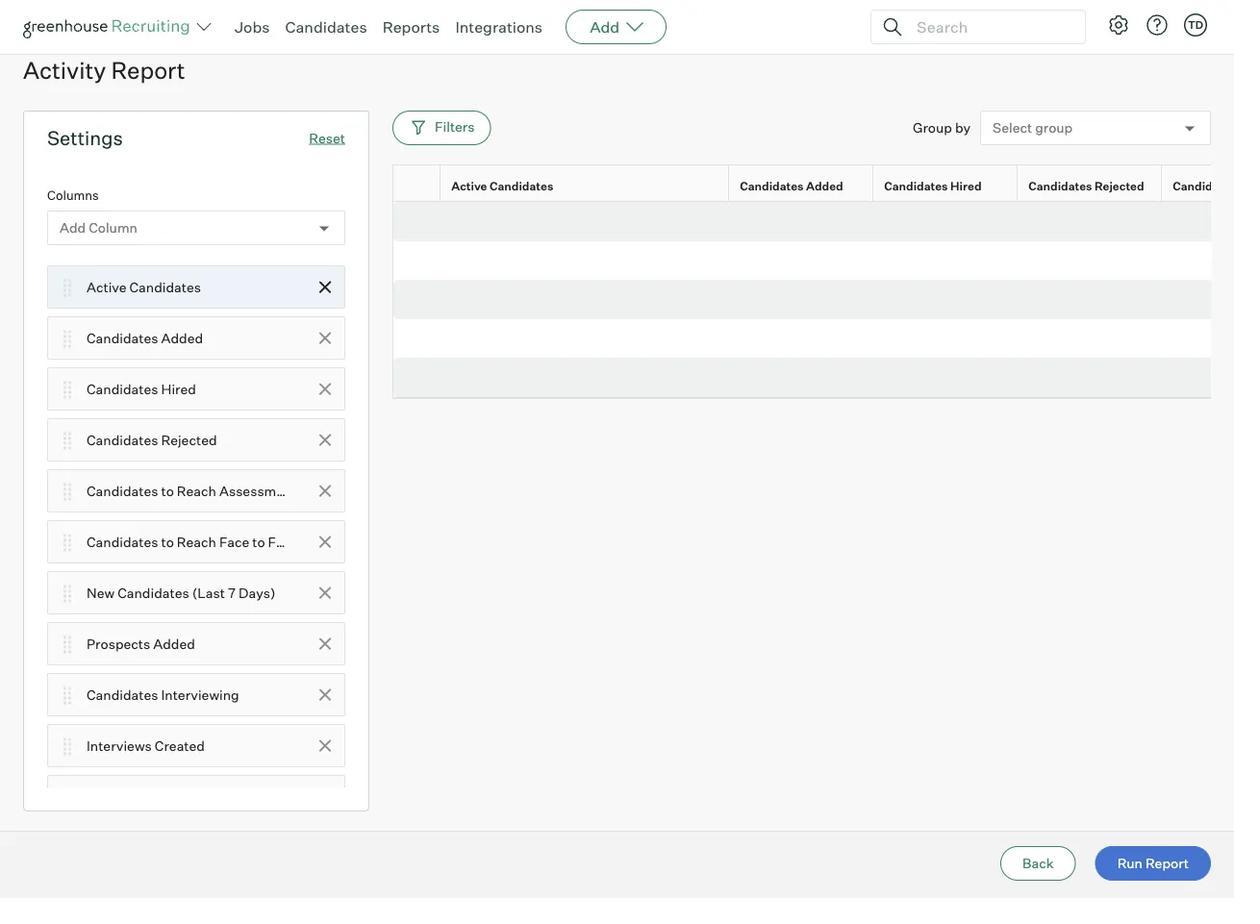 Task type: locate. For each thing, give the bounding box(es) containing it.
rejected inside candidates rejected column header
[[1095, 178, 1145, 193]]

activity
[[23, 56, 106, 85]]

interviewing
[[161, 687, 239, 703]]

active candidates
[[451, 178, 553, 193], [87, 279, 201, 296]]

candidates rejected up candidates to reach assessment milestone
[[87, 432, 217, 449]]

run
[[1118, 855, 1143, 872]]

1 face from the left
[[219, 534, 249, 551]]

0 vertical spatial report
[[111, 56, 185, 85]]

0 vertical spatial candidates added
[[740, 178, 843, 193]]

table
[[393, 165, 1234, 399]]

reports link
[[383, 17, 440, 37]]

report for run report
[[1146, 855, 1189, 872]]

milestone
[[300, 483, 362, 500], [301, 534, 363, 551]]

table containing active candidates
[[393, 165, 1234, 399]]

report inside button
[[1146, 855, 1189, 872]]

1 horizontal spatial hired
[[951, 178, 982, 193]]

activity report
[[23, 56, 185, 85]]

to for assessment
[[161, 483, 174, 500]]

0 vertical spatial hired
[[951, 178, 982, 193]]

0 horizontal spatial hired
[[161, 381, 196, 398]]

1 horizontal spatial add
[[590, 17, 620, 37]]

1 vertical spatial hired
[[161, 381, 196, 398]]

1 horizontal spatial candidates rejected
[[1029, 178, 1145, 193]]

jobs
[[235, 17, 270, 37]]

1 vertical spatial added
[[161, 330, 203, 347]]

0 vertical spatial active
[[451, 178, 487, 193]]

0 vertical spatial candidates hired
[[884, 178, 982, 193]]

new
[[87, 585, 115, 601]]

1 reach from the top
[[177, 483, 216, 500]]

0 vertical spatial add
[[590, 17, 620, 37]]

row
[[393, 165, 1234, 206]]

number
[[87, 789, 138, 805]]

back
[[1023, 855, 1054, 872]]

candidates inside candidates rejected column header
[[1029, 178, 1092, 193]]

reach up the (last
[[177, 534, 216, 551]]

0 vertical spatial rejected
[[1095, 178, 1145, 193]]

1 vertical spatial add
[[60, 220, 86, 237]]

report
[[111, 56, 185, 85], [1146, 855, 1189, 872]]

rejected
[[1095, 178, 1145, 193], [161, 432, 217, 449]]

face
[[219, 534, 249, 551], [268, 534, 298, 551]]

1 vertical spatial candidates hired
[[87, 381, 196, 398]]

reach up "candidates to reach face to face milestone"
[[177, 483, 216, 500]]

column
[[89, 220, 138, 237]]

0 horizontal spatial candidates hired
[[87, 381, 196, 398]]

of
[[141, 789, 153, 805]]

1 horizontal spatial report
[[1146, 855, 1189, 872]]

add
[[590, 17, 620, 37], [60, 220, 86, 237]]

add inside popup button
[[590, 17, 620, 37]]

active candidates down filters
[[451, 178, 553, 193]]

1 vertical spatial candidates added
[[87, 330, 203, 347]]

0 horizontal spatial active
[[87, 279, 126, 296]]

1 vertical spatial reach
[[177, 534, 216, 551]]

candidates added
[[740, 178, 843, 193], [87, 330, 203, 347]]

1 horizontal spatial face
[[268, 534, 298, 551]]

candidates interviewing
[[87, 687, 239, 703]]

0 horizontal spatial add
[[60, 220, 86, 237]]

new candidates (last 7 days)
[[87, 585, 276, 601]]

face down assessment
[[268, 534, 298, 551]]

interviews
[[87, 738, 152, 754], [156, 789, 221, 805]]

candidates to reach assessment milestone
[[87, 483, 362, 500]]

integrations link
[[455, 17, 543, 37]]

0 horizontal spatial face
[[219, 534, 249, 551]]

candidates inside candidates hired column header
[[884, 178, 948, 193]]

1 horizontal spatial active
[[451, 178, 487, 193]]

1 vertical spatial active candidates
[[87, 279, 201, 296]]

0 vertical spatial interviews
[[87, 738, 152, 754]]

0 horizontal spatial rejected
[[161, 432, 217, 449]]

to up "new candidates (last 7 days)"
[[161, 534, 174, 551]]

1 horizontal spatial rejected
[[1095, 178, 1145, 193]]

add for add column
[[60, 220, 86, 237]]

0 vertical spatial active candidates
[[451, 178, 553, 193]]

active candidates column header
[[441, 166, 733, 206]]

hired
[[951, 178, 982, 193], [161, 381, 196, 398]]

jobs link
[[235, 17, 270, 37]]

candidates rejected down group in the top right of the page
[[1029, 178, 1145, 193]]

reach for assessment
[[177, 483, 216, 500]]

1 vertical spatial interviews
[[156, 789, 221, 805]]

Search text field
[[912, 13, 1068, 41]]

candidates hired inside candidates hired column header
[[884, 178, 982, 193]]

to up "candidates to reach face to face milestone"
[[161, 483, 174, 500]]

face up 7
[[219, 534, 249, 551]]

report right the run
[[1146, 855, 1189, 872]]

integrations
[[455, 17, 543, 37]]

candidates rejected column header
[[1018, 166, 1166, 206]]

1 vertical spatial report
[[1146, 855, 1189, 872]]

0 vertical spatial added
[[806, 178, 843, 193]]

interviews up number
[[87, 738, 152, 754]]

reach for face
[[177, 534, 216, 551]]

select group
[[993, 120, 1073, 137]]

1 vertical spatial candidates rejected
[[87, 432, 217, 449]]

0 horizontal spatial report
[[111, 56, 185, 85]]

1 horizontal spatial candidates added
[[740, 178, 843, 193]]

assessment
[[219, 483, 297, 500]]

group by
[[913, 119, 971, 136]]

1 horizontal spatial candidates hired
[[884, 178, 982, 193]]

2 reach from the top
[[177, 534, 216, 551]]

0 vertical spatial reach
[[177, 483, 216, 500]]

candidates inside the active candidates "column header"
[[490, 178, 553, 193]]

td button
[[1184, 13, 1207, 37]]

report down greenhouse recruiting image
[[111, 56, 185, 85]]

active down filters
[[451, 178, 487, 193]]

active down column
[[87, 279, 126, 296]]

to
[[161, 483, 174, 500], [161, 534, 174, 551], [252, 534, 265, 551]]

candidates hired column header
[[874, 166, 1022, 206]]

hired inside column header
[[951, 178, 982, 193]]

candidates added column header
[[729, 166, 877, 206]]

configure image
[[1107, 13, 1130, 37]]

candidates
[[285, 17, 367, 37], [490, 178, 553, 193], [740, 178, 804, 193], [884, 178, 948, 193], [1029, 178, 1092, 193], [129, 279, 201, 296], [87, 330, 158, 347], [87, 381, 158, 398], [87, 432, 158, 449], [87, 483, 158, 500], [87, 534, 158, 551], [118, 585, 189, 601], [87, 687, 158, 703]]

active
[[451, 178, 487, 193], [87, 279, 126, 296]]

created
[[155, 738, 205, 754]]

added
[[806, 178, 843, 193], [161, 330, 203, 347], [153, 636, 195, 652]]

candidates inside candidates added column header
[[740, 178, 804, 193]]

active candidates down column
[[87, 279, 201, 296]]

column header
[[393, 166, 444, 206]]

settings
[[47, 126, 123, 150]]

1 vertical spatial rejected
[[161, 432, 217, 449]]

0 vertical spatial candidates rejected
[[1029, 178, 1145, 193]]

candidates to reach face to face milestone
[[87, 534, 363, 551]]

candidates rejected
[[1029, 178, 1145, 193], [87, 432, 217, 449]]

1 horizontal spatial interviews
[[156, 789, 221, 805]]

candidates hired
[[884, 178, 982, 193], [87, 381, 196, 398]]

1 horizontal spatial active candidates
[[451, 178, 553, 193]]

interviews right of
[[156, 789, 221, 805]]

reach
[[177, 483, 216, 500], [177, 534, 216, 551]]



Task type: vqa. For each thing, say whether or not it's contained in the screenshot.
the Group by
yes



Task type: describe. For each thing, give the bounding box(es) containing it.
0 horizontal spatial candidates added
[[87, 330, 203, 347]]

active inside "column header"
[[451, 178, 487, 193]]

0 horizontal spatial active candidates
[[87, 279, 201, 296]]

filters
[[435, 118, 475, 135]]

candidates added inside column header
[[740, 178, 843, 193]]

active candidates inside "column header"
[[451, 178, 553, 193]]

days)
[[239, 585, 276, 601]]

by
[[955, 119, 971, 136]]

run report button
[[1095, 847, 1211, 881]]

prospects added
[[87, 636, 195, 652]]

columns
[[47, 188, 99, 203]]

interviews created
[[87, 738, 205, 754]]

1 vertical spatial active
[[87, 279, 126, 296]]

row containing active candidates
[[393, 165, 1234, 206]]

7
[[228, 585, 236, 601]]

add button
[[566, 10, 667, 44]]

td button
[[1180, 10, 1211, 40]]

0 horizontal spatial interviews
[[87, 738, 152, 754]]

report for activity report
[[111, 56, 185, 85]]

back button
[[1001, 847, 1076, 881]]

to down assessment
[[252, 534, 265, 551]]

1 vertical spatial milestone
[[301, 534, 363, 551]]

number of interviews
[[87, 789, 221, 805]]

candidates rejected inside column header
[[1029, 178, 1145, 193]]

filter image
[[409, 119, 425, 135]]

group
[[1035, 120, 1073, 137]]

greenhouse recruiting image
[[23, 15, 196, 38]]

candidates link
[[285, 17, 367, 37]]

prospects
[[87, 636, 150, 652]]

0 horizontal spatial candidates rejected
[[87, 432, 217, 449]]

reset
[[309, 130, 345, 146]]

(last
[[192, 585, 225, 601]]

td
[[1188, 18, 1204, 31]]

0 vertical spatial milestone
[[300, 483, 362, 500]]

reset link
[[309, 130, 345, 146]]

select
[[993, 120, 1032, 137]]

group
[[913, 119, 952, 136]]

to for face
[[161, 534, 174, 551]]

add for add
[[590, 17, 620, 37]]

run report
[[1118, 855, 1189, 872]]

added inside column header
[[806, 178, 843, 193]]

2 vertical spatial added
[[153, 636, 195, 652]]

2 face from the left
[[268, 534, 298, 551]]

reports
[[383, 17, 440, 37]]

add column
[[60, 220, 138, 237]]



